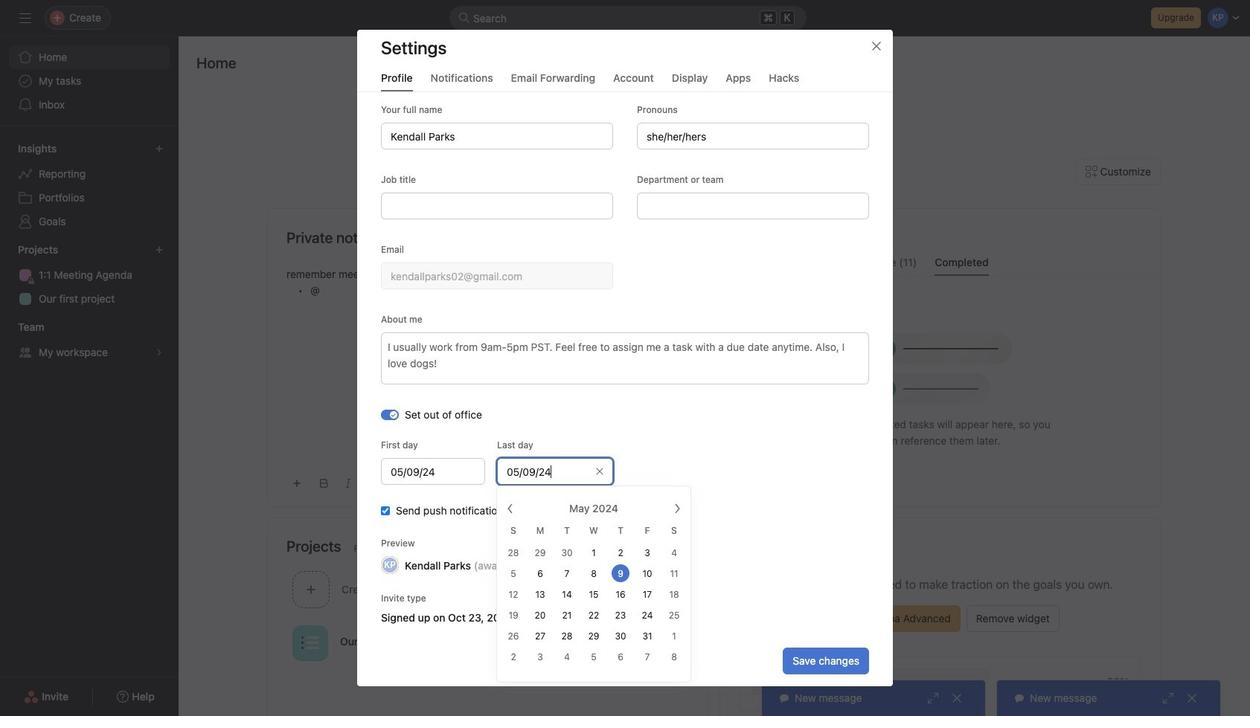 Task type: locate. For each thing, give the bounding box(es) containing it.
None checkbox
[[381, 507, 390, 516]]

next month image
[[671, 503, 683, 515]]

None text field
[[381, 123, 613, 150], [381, 263, 613, 289], [381, 123, 613, 150], [381, 263, 613, 289]]

close image
[[871, 40, 883, 52], [951, 693, 963, 705], [1186, 693, 1198, 705]]

people image
[[503, 581, 521, 599]]

toolbar
[[287, 467, 690, 500]]

at mention image
[[584, 478, 596, 490]]

2 expand new message image from the left
[[1162, 693, 1174, 705]]

0 horizontal spatial expand new message image
[[927, 693, 939, 705]]

italics image
[[344, 479, 353, 488]]

1 horizontal spatial expand new message image
[[1162, 693, 1174, 705]]

switch
[[381, 410, 399, 420]]

None text field
[[381, 193, 613, 220], [637, 193, 869, 220], [381, 458, 485, 485], [381, 193, 613, 220], [637, 193, 869, 220], [381, 458, 485, 485]]

1 expand new message image from the left
[[927, 693, 939, 705]]

I usually work from 9am-5pm PST. Feel free to assign me a task with a due date anytime. Also, I love dogs! text field
[[381, 333, 869, 385]]

clear date image
[[595, 467, 604, 476]]

strikethrough image
[[391, 479, 400, 488]]

hide sidebar image
[[19, 12, 31, 24]]

prominent image
[[458, 12, 470, 24]]

expand new message image
[[927, 693, 939, 705], [1162, 693, 1174, 705]]

document
[[287, 266, 690, 461]]

projects element
[[0, 237, 179, 314]]



Task type: describe. For each thing, give the bounding box(es) containing it.
2 horizontal spatial close image
[[1186, 693, 1198, 705]]

decrease list indent image
[[487, 479, 496, 488]]

link image
[[534, 479, 543, 488]]

Optional text field
[[497, 458, 613, 485]]

increase list indent image
[[511, 479, 519, 488]]

bulleted list image
[[439, 479, 448, 488]]

code image
[[415, 479, 424, 488]]

0 horizontal spatial close image
[[871, 40, 883, 52]]

expand new message image for rightmost close image
[[1162, 693, 1174, 705]]

global element
[[0, 36, 179, 126]]

1 horizontal spatial close image
[[951, 693, 963, 705]]

numbered list image
[[463, 479, 472, 488]]

previous month image
[[505, 503, 516, 515]]

Third-person pronouns (e.g. she/her/hers) text field
[[637, 123, 869, 150]]

insights element
[[0, 135, 179, 237]]

expand new message image for middle close image
[[927, 693, 939, 705]]

bold image
[[320, 479, 329, 488]]

list image
[[301, 634, 319, 652]]

teams element
[[0, 314, 179, 368]]



Task type: vqa. For each thing, say whether or not it's contained in the screenshot.
switch at the left bottom of the page
yes



